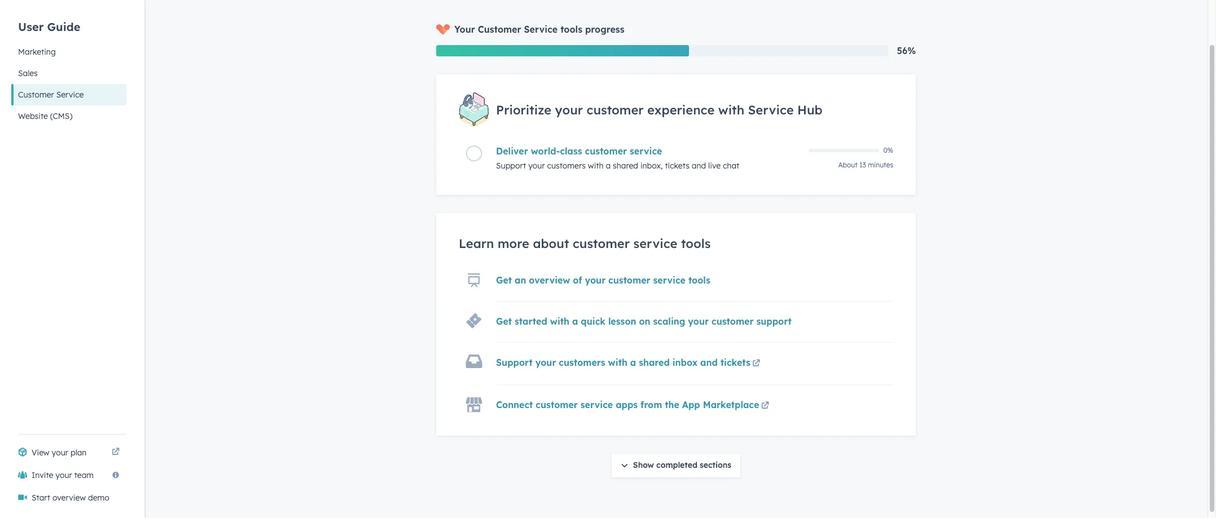 Task type: describe. For each thing, give the bounding box(es) containing it.
app
[[682, 399, 700, 411]]

show completed sections button
[[612, 454, 740, 478]]

on
[[639, 316, 650, 327]]

scaling
[[653, 316, 685, 327]]

live
[[708, 161, 721, 171]]

invite your team
[[32, 471, 94, 481]]

service inside connect customer service apps from the app marketplace link
[[581, 399, 613, 411]]

your customer service tools progress
[[454, 24, 624, 35]]

plan
[[70, 448, 87, 458]]

customer service button
[[11, 84, 126, 106]]

completed
[[656, 460, 697, 471]]

deliver world-class customer service support your customers with a shared inbox, tickets and live chat
[[496, 145, 739, 171]]

get started with a quick lesson on scaling your customer support
[[496, 316, 792, 327]]

tickets inside deliver world-class customer service support your customers with a shared inbox, tickets and live chat
[[665, 161, 690, 171]]

get started with a quick lesson on scaling your customer support link
[[496, 316, 792, 327]]

2 support from the top
[[496, 357, 533, 368]]

the
[[665, 399, 679, 411]]

1 horizontal spatial tickets
[[721, 357, 750, 368]]

team
[[74, 471, 94, 481]]

start overview demo
[[32, 493, 109, 503]]

2 vertical spatial tools
[[688, 275, 710, 286]]

sections
[[700, 460, 731, 471]]

an
[[515, 275, 526, 286]]

2 vertical spatial a
[[630, 357, 636, 368]]

get for get started with a quick lesson on scaling your customer support
[[496, 316, 512, 327]]

sales button
[[11, 63, 126, 84]]

support
[[756, 316, 792, 327]]

(cms)
[[50, 111, 72, 121]]

0 vertical spatial customer
[[478, 24, 521, 35]]

your right scaling at the bottom right of the page
[[688, 316, 709, 327]]

service inside deliver world-class customer service support your customers with a shared inbox, tickets and live chat
[[630, 145, 662, 157]]

0%
[[883, 146, 893, 154]]

1 horizontal spatial overview
[[529, 275, 570, 286]]

inbox
[[673, 357, 698, 368]]

customers inside deliver world-class customer service support your customers with a shared inbox, tickets and live chat
[[547, 161, 586, 171]]

56%
[[897, 45, 916, 56]]

about
[[838, 161, 858, 169]]

get an overview of your customer service tools button
[[496, 275, 710, 286]]

show completed sections
[[633, 460, 731, 471]]

your up class
[[555, 102, 583, 118]]

customer inside deliver world-class customer service support your customers with a shared inbox, tickets and live chat
[[585, 145, 627, 157]]

class
[[560, 145, 582, 157]]

of
[[573, 275, 582, 286]]

chat
[[723, 161, 739, 171]]

start
[[32, 493, 50, 503]]

learn
[[459, 236, 494, 252]]

customer inside button
[[18, 90, 54, 100]]

view
[[32, 448, 49, 458]]

sales
[[18, 68, 38, 78]]



Task type: vqa. For each thing, say whether or not it's contained in the screenshot.
middle Press to sort. icon
no



Task type: locate. For each thing, give the bounding box(es) containing it.
guide
[[47, 19, 80, 34]]

start overview demo link
[[11, 487, 126, 510]]

0 vertical spatial tickets
[[665, 161, 690, 171]]

website (cms)
[[18, 111, 72, 121]]

service down 'sales' button
[[56, 90, 84, 100]]

customer up get an overview of your customer service tools
[[573, 236, 630, 252]]

a left quick
[[572, 316, 578, 327]]

0 vertical spatial get
[[496, 275, 512, 286]]

with right started
[[550, 316, 569, 327]]

show
[[633, 460, 654, 471]]

get
[[496, 275, 512, 286], [496, 316, 512, 327]]

get left started
[[496, 316, 512, 327]]

customers down class
[[547, 161, 586, 171]]

0 vertical spatial shared
[[613, 161, 638, 171]]

your down world-
[[528, 161, 545, 171]]

customer left support
[[712, 316, 754, 327]]

customer
[[587, 102, 644, 118], [585, 145, 627, 157], [573, 236, 630, 252], [608, 275, 650, 286], [712, 316, 754, 327], [536, 399, 578, 411]]

with right experience
[[718, 102, 744, 118]]

a down deliver world-class customer service button at top
[[606, 161, 611, 171]]

customer up deliver world-class customer service support your customers with a shared inbox, tickets and live chat
[[587, 102, 644, 118]]

shared left inbox,
[[613, 161, 638, 171]]

connect customer service apps from the app marketplace
[[496, 399, 759, 411]]

1 horizontal spatial customer
[[478, 24, 521, 35]]

1 vertical spatial get
[[496, 316, 512, 327]]

1 vertical spatial service
[[56, 90, 84, 100]]

invite
[[32, 471, 53, 481]]

prioritize your customer experience with service hub
[[496, 102, 823, 118]]

your inside button
[[55, 471, 72, 481]]

0 vertical spatial support
[[496, 161, 526, 171]]

support your customers with a shared inbox and tickets link
[[496, 357, 762, 371]]

a
[[606, 161, 611, 171], [572, 316, 578, 327], [630, 357, 636, 368]]

0 horizontal spatial a
[[572, 316, 578, 327]]

with down lesson
[[608, 357, 628, 368]]

your
[[454, 24, 475, 35]]

more
[[498, 236, 529, 252]]

your left plan at the left bottom
[[52, 448, 68, 458]]

and left live
[[692, 161, 706, 171]]

1 vertical spatial overview
[[52, 493, 86, 503]]

with down deliver world-class customer service button at top
[[588, 161, 604, 171]]

support your customers with a shared inbox and tickets
[[496, 357, 750, 368]]

invite your team button
[[11, 464, 126, 487]]

learn more about customer service tools
[[459, 236, 711, 252]]

a down get started with a quick lesson on scaling your customer support link
[[630, 357, 636, 368]]

1 horizontal spatial shared
[[639, 357, 670, 368]]

user guide
[[18, 19, 80, 34]]

your left "team"
[[55, 471, 72, 481]]

customers
[[547, 161, 586, 171], [559, 357, 605, 368]]

with inside deliver world-class customer service support your customers with a shared inbox, tickets and live chat
[[588, 161, 604, 171]]

customer up website
[[18, 90, 54, 100]]

link opens in a new window image
[[752, 358, 760, 371], [752, 360, 760, 368], [112, 446, 120, 460]]

link opens in a new window image inside the view your plan link
[[112, 449, 120, 457]]

1 vertical spatial customers
[[559, 357, 605, 368]]

and right inbox
[[700, 357, 718, 368]]

tickets right inbox,
[[665, 161, 690, 171]]

service
[[630, 145, 662, 157], [633, 236, 677, 252], [653, 275, 686, 286], [581, 399, 613, 411]]

customer right your
[[478, 24, 521, 35]]

1 vertical spatial tickets
[[721, 357, 750, 368]]

get an overview of your customer service tools
[[496, 275, 710, 286]]

customer
[[478, 24, 521, 35], [18, 90, 54, 100]]

website
[[18, 111, 48, 121]]

1 vertical spatial support
[[496, 357, 533, 368]]

your
[[555, 102, 583, 118], [528, 161, 545, 171], [585, 275, 606, 286], [688, 316, 709, 327], [535, 357, 556, 368], [52, 448, 68, 458], [55, 471, 72, 481]]

13
[[859, 161, 866, 169]]

get for get an overview of your customer service tools
[[496, 275, 512, 286]]

0 horizontal spatial shared
[[613, 161, 638, 171]]

1 vertical spatial tools
[[681, 236, 711, 252]]

overview
[[529, 275, 570, 286], [52, 493, 86, 503]]

shared left inbox
[[639, 357, 670, 368]]

demo
[[88, 493, 109, 503]]

prioritize
[[496, 102, 551, 118]]

overview down "invite your team" button
[[52, 493, 86, 503]]

1 horizontal spatial a
[[606, 161, 611, 171]]

customer service
[[18, 90, 84, 100]]

a inside deliver world-class customer service support your customers with a shared inbox, tickets and live chat
[[606, 161, 611, 171]]

experience
[[647, 102, 715, 118]]

about
[[533, 236, 569, 252]]

about 13 minutes
[[838, 161, 893, 169]]

service left hub
[[748, 102, 794, 118]]

support
[[496, 161, 526, 171], [496, 357, 533, 368]]

world-
[[531, 145, 560, 157]]

1 vertical spatial customer
[[18, 90, 54, 100]]

your customer service tools progress progress bar
[[436, 45, 689, 56]]

customer up lesson
[[608, 275, 650, 286]]

2 horizontal spatial service
[[748, 102, 794, 118]]

minutes
[[868, 161, 893, 169]]

0 vertical spatial a
[[606, 161, 611, 171]]

shared
[[613, 161, 638, 171], [639, 357, 670, 368]]

0 horizontal spatial customer
[[18, 90, 54, 100]]

marketing button
[[11, 41, 126, 63]]

view your plan link
[[11, 442, 126, 464]]

marketplace
[[703, 399, 759, 411]]

customer right connect
[[536, 399, 578, 411]]

tools
[[560, 24, 582, 35], [681, 236, 711, 252], [688, 275, 710, 286]]

with inside support your customers with a shared inbox and tickets link
[[608, 357, 628, 368]]

user guide views element
[[11, 0, 126, 127]]

hub
[[797, 102, 823, 118]]

quick
[[581, 316, 606, 327]]

0 vertical spatial and
[[692, 161, 706, 171]]

tickets
[[665, 161, 690, 171], [721, 357, 750, 368]]

marketing
[[18, 47, 56, 57]]

tickets up the marketplace
[[721, 357, 750, 368]]

your inside deliver world-class customer service support your customers with a shared inbox, tickets and live chat
[[528, 161, 545, 171]]

customer inside connect customer service apps from the app marketplace link
[[536, 399, 578, 411]]

1 horizontal spatial service
[[524, 24, 558, 35]]

support inside deliver world-class customer service support your customers with a shared inbox, tickets and live chat
[[496, 161, 526, 171]]

view your plan
[[32, 448, 87, 458]]

support up connect
[[496, 357, 533, 368]]

and
[[692, 161, 706, 171], [700, 357, 718, 368]]

1 vertical spatial shared
[[639, 357, 670, 368]]

service inside button
[[56, 90, 84, 100]]

inbox,
[[640, 161, 663, 171]]

deliver world-class customer service button
[[496, 145, 802, 157]]

2 vertical spatial service
[[748, 102, 794, 118]]

0 horizontal spatial overview
[[52, 493, 86, 503]]

service
[[524, 24, 558, 35], [56, 90, 84, 100], [748, 102, 794, 118]]

user
[[18, 19, 44, 34]]

0 horizontal spatial tickets
[[665, 161, 690, 171]]

started
[[515, 316, 547, 327]]

your right of
[[585, 275, 606, 286]]

0 horizontal spatial service
[[56, 90, 84, 100]]

1 get from the top
[[496, 275, 512, 286]]

shared inside deliver world-class customer service support your customers with a shared inbox, tickets and live chat
[[613, 161, 638, 171]]

0 vertical spatial overview
[[529, 275, 570, 286]]

progress
[[585, 24, 624, 35]]

with
[[718, 102, 744, 118], [588, 161, 604, 171], [550, 316, 569, 327], [608, 357, 628, 368]]

1 vertical spatial a
[[572, 316, 578, 327]]

0 vertical spatial customers
[[547, 161, 586, 171]]

customers down quick
[[559, 357, 605, 368]]

get left an
[[496, 275, 512, 286]]

support down the deliver
[[496, 161, 526, 171]]

customer right class
[[585, 145, 627, 157]]

2 horizontal spatial a
[[630, 357, 636, 368]]

connect
[[496, 399, 533, 411]]

website (cms) button
[[11, 106, 126, 127]]

service up your customer service tools progress progress bar
[[524, 24, 558, 35]]

deliver
[[496, 145, 528, 157]]

link opens in a new window image inside the view your plan link
[[112, 446, 120, 460]]

apps
[[616, 399, 638, 411]]

0 vertical spatial service
[[524, 24, 558, 35]]

overview left of
[[529, 275, 570, 286]]

and inside deliver world-class customer service support your customers with a shared inbox, tickets and live chat
[[692, 161, 706, 171]]

2 get from the top
[[496, 316, 512, 327]]

1 support from the top
[[496, 161, 526, 171]]

1 vertical spatial and
[[700, 357, 718, 368]]

link opens in a new window image
[[761, 400, 769, 414], [761, 402, 769, 411], [112, 449, 120, 457]]

your down started
[[535, 357, 556, 368]]

0 vertical spatial tools
[[560, 24, 582, 35]]

connect customer service apps from the app marketplace link
[[496, 399, 771, 414]]

from
[[641, 399, 662, 411]]

lesson
[[608, 316, 636, 327]]



